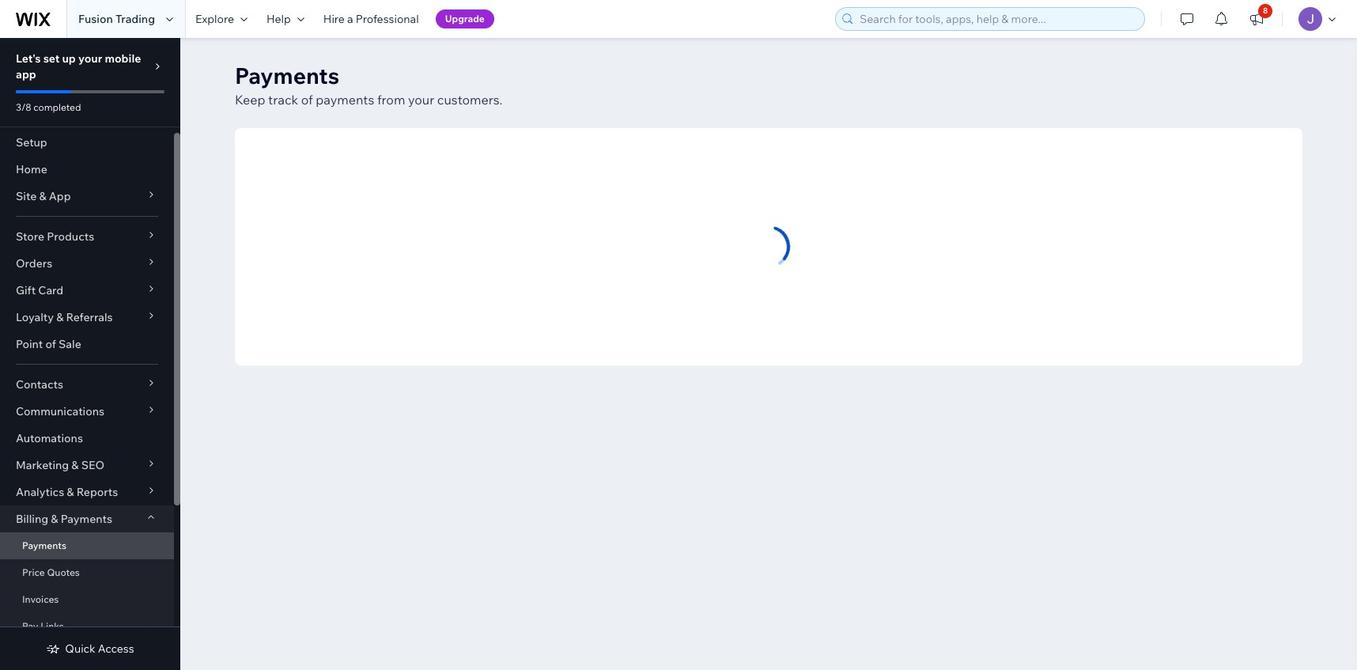 Task type: locate. For each thing, give the bounding box(es) containing it.
& for billing
[[51, 512, 58, 526]]

point of sale link
[[0, 331, 174, 358]]

price quotes
[[22, 566, 80, 578]]

payments
[[235, 62, 339, 89], [61, 512, 112, 526], [22, 540, 66, 551]]

links
[[40, 620, 64, 632]]

store
[[16, 229, 44, 244]]

&
[[39, 189, 46, 203], [56, 310, 64, 324], [71, 458, 79, 472], [67, 485, 74, 499], [51, 512, 58, 526]]

your right the from
[[408, 92, 435, 108]]

loyalty & referrals button
[[0, 304, 174, 331]]

1 horizontal spatial your
[[408, 92, 435, 108]]

payments
[[316, 92, 374, 108]]

trading
[[115, 12, 155, 26]]

0 horizontal spatial your
[[78, 51, 102, 66]]

1 vertical spatial payments
[[61, 512, 112, 526]]

setup link
[[0, 129, 174, 156]]

1 vertical spatial of
[[45, 337, 56, 351]]

billing & payments
[[16, 512, 112, 526]]

1 horizontal spatial of
[[301, 92, 313, 108]]

& inside site & app dropdown button
[[39, 189, 46, 203]]

pay
[[22, 620, 38, 632]]

hire a professional
[[323, 12, 419, 26]]

a
[[347, 12, 353, 26]]

your
[[78, 51, 102, 66], [408, 92, 435, 108]]

of
[[301, 92, 313, 108], [45, 337, 56, 351]]

& right billing
[[51, 512, 58, 526]]

& inside loyalty & referrals popup button
[[56, 310, 64, 324]]

& inside the billing & payments popup button
[[51, 512, 58, 526]]

of right track
[[301, 92, 313, 108]]

of left sale
[[45, 337, 56, 351]]

track
[[268, 92, 298, 108]]

loyalty
[[16, 310, 54, 324]]

help button
[[257, 0, 314, 38]]

& right site
[[39, 189, 46, 203]]

0 horizontal spatial of
[[45, 337, 56, 351]]

sale
[[59, 337, 81, 351]]

& inside marketing & seo popup button
[[71, 458, 79, 472]]

payments down analytics & reports dropdown button at the bottom of page
[[61, 512, 112, 526]]

site & app button
[[0, 183, 174, 210]]

marketing & seo button
[[0, 452, 174, 479]]

Search for tools, apps, help & more... field
[[855, 8, 1140, 30]]

0 vertical spatial of
[[301, 92, 313, 108]]

your inside payments keep track of payments from your customers.
[[408, 92, 435, 108]]

completed
[[33, 101, 81, 113]]

quick
[[65, 642, 95, 656]]

your right up
[[78, 51, 102, 66]]

2 vertical spatial payments
[[22, 540, 66, 551]]

marketing
[[16, 458, 69, 472]]

hire a professional link
[[314, 0, 428, 38]]

analytics
[[16, 485, 64, 499]]

& for site
[[39, 189, 46, 203]]

& right the loyalty
[[56, 310, 64, 324]]

0 vertical spatial payments
[[235, 62, 339, 89]]

quick access button
[[46, 642, 134, 656]]

products
[[47, 229, 94, 244]]

payments for payments keep track of payments from your customers.
[[235, 62, 339, 89]]

& for marketing
[[71, 458, 79, 472]]

keep
[[235, 92, 265, 108]]

& left reports
[[67, 485, 74, 499]]

0 vertical spatial your
[[78, 51, 102, 66]]

payments inside payments keep track of payments from your customers.
[[235, 62, 339, 89]]

& left seo
[[71, 458, 79, 472]]

& for loyalty
[[56, 310, 64, 324]]

& inside analytics & reports dropdown button
[[67, 485, 74, 499]]

quotes
[[47, 566, 80, 578]]

app
[[16, 67, 36, 81]]

app
[[49, 189, 71, 203]]

1 vertical spatial your
[[408, 92, 435, 108]]

payments up the price quotes
[[22, 540, 66, 551]]

payments keep track of payments from your customers.
[[235, 62, 503, 108]]

payments up track
[[235, 62, 339, 89]]



Task type: describe. For each thing, give the bounding box(es) containing it.
8
[[1263, 6, 1268, 16]]

analytics & reports button
[[0, 479, 174, 506]]

professional
[[356, 12, 419, 26]]

billing & payments button
[[0, 506, 174, 532]]

billing
[[16, 512, 48, 526]]

payments inside popup button
[[61, 512, 112, 526]]

help
[[267, 12, 291, 26]]

fusion
[[78, 12, 113, 26]]

setup
[[16, 135, 47, 150]]

of inside sidebar element
[[45, 337, 56, 351]]

up
[[62, 51, 76, 66]]

store products button
[[0, 223, 174, 250]]

your inside let's set up your mobile app
[[78, 51, 102, 66]]

site
[[16, 189, 37, 203]]

gift card button
[[0, 277, 174, 304]]

customers.
[[437, 92, 503, 108]]

site & app
[[16, 189, 71, 203]]

card
[[38, 283, 63, 297]]

gift card
[[16, 283, 63, 297]]

orders
[[16, 256, 52, 271]]

reports
[[76, 485, 118, 499]]

sidebar element
[[0, 38, 180, 670]]

marketing & seo
[[16, 458, 105, 472]]

point of sale
[[16, 337, 81, 351]]

quick access
[[65, 642, 134, 656]]

price
[[22, 566, 45, 578]]

communications button
[[0, 398, 174, 425]]

invoices link
[[0, 586, 174, 613]]

invoices
[[22, 593, 59, 605]]

3/8 completed
[[16, 101, 81, 113]]

access
[[98, 642, 134, 656]]

contacts
[[16, 377, 63, 392]]

analytics & reports
[[16, 485, 118, 499]]

home
[[16, 162, 47, 176]]

price quotes link
[[0, 559, 174, 586]]

referrals
[[66, 310, 113, 324]]

upgrade button
[[436, 9, 494, 28]]

contacts button
[[0, 371, 174, 398]]

automations
[[16, 431, 83, 445]]

home link
[[0, 156, 174, 183]]

hire
[[323, 12, 345, 26]]

orders button
[[0, 250, 174, 277]]

pay links
[[22, 620, 64, 632]]

set
[[43, 51, 60, 66]]

seo
[[81, 458, 105, 472]]

3/8
[[16, 101, 31, 113]]

store products
[[16, 229, 94, 244]]

payments link
[[0, 532, 174, 559]]

upgrade
[[445, 13, 485, 25]]

gift
[[16, 283, 36, 297]]

automations link
[[0, 425, 174, 452]]

payments for payments
[[22, 540, 66, 551]]

of inside payments keep track of payments from your customers.
[[301, 92, 313, 108]]

communications
[[16, 404, 104, 418]]

mobile
[[105, 51, 141, 66]]

pay links link
[[0, 613, 174, 640]]

explore
[[195, 12, 234, 26]]

point
[[16, 337, 43, 351]]

fusion trading
[[78, 12, 155, 26]]

from
[[377, 92, 405, 108]]

& for analytics
[[67, 485, 74, 499]]

loyalty & referrals
[[16, 310, 113, 324]]

let's
[[16, 51, 41, 66]]

let's set up your mobile app
[[16, 51, 141, 81]]

8 button
[[1240, 0, 1274, 38]]



Task type: vqa. For each thing, say whether or not it's contained in the screenshot.
free corresponding to Product
no



